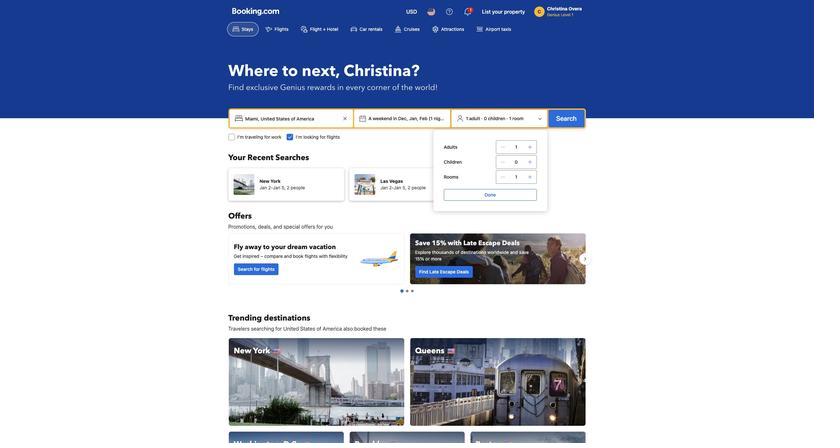 Task type: vqa. For each thing, say whether or not it's contained in the screenshot.
are within Es Vedrà and Es Vedranell Islands Es Vedrà and Es Vedranell Islands are a great spot for diving and snorkelling, with an abundance of colourful wildlife.
no



Task type: locate. For each thing, give the bounding box(es) containing it.
2
[[287, 185, 290, 191], [408, 185, 411, 191]]

genius inside 'christina overa genius level 1'
[[548, 12, 560, 17]]

1 up done button
[[516, 174, 518, 180]]

york for new york jan 2-jan 5, 2 people
[[271, 179, 281, 184]]

0 horizontal spatial 2
[[287, 185, 290, 191]]

of right thousands
[[456, 250, 460, 255]]

1 horizontal spatial york
[[271, 179, 281, 184]]

jan down the "your recent searches"
[[273, 185, 281, 191]]

0 horizontal spatial new
[[234, 346, 252, 357]]

group of friends hiking in the mountains on a sunny day image
[[410, 234, 586, 285]]

0 horizontal spatial to
[[263, 243, 270, 252]]

escape
[[479, 239, 501, 248], [440, 269, 456, 275]]

your up compare
[[272, 243, 286, 252]]

0 horizontal spatial escape
[[440, 269, 456, 275]]

attractions
[[442, 26, 465, 32]]

and right deals,
[[274, 224, 282, 230]]

you
[[325, 224, 333, 230]]

1 vertical spatial with
[[319, 254, 328, 259]]

work
[[272, 134, 282, 140]]

1 horizontal spatial late
[[464, 239, 477, 248]]

dream
[[288, 243, 308, 252]]

1 left adult
[[466, 116, 469, 121]]

car rentals
[[360, 26, 383, 32]]

5, inside las vegas jan 2-jan 5, 2 people
[[403, 185, 407, 191]]

1 adult · 0 children · 1 room button
[[454, 113, 545, 125]]

feb
[[420, 116, 428, 121]]

2- down the vegas
[[389, 185, 394, 191]]

recent
[[248, 153, 274, 163]]

2-
[[268, 185, 273, 191], [389, 185, 394, 191]]

1 vertical spatial search
[[238, 267, 253, 272]]

0 horizontal spatial find
[[229, 82, 244, 93]]

deals down save 15% with late escape deals explore thousands of destinations worldwide and save 15% or more
[[457, 269, 469, 275]]

1 vertical spatial to
[[263, 243, 270, 252]]

genius left 'rewards'
[[280, 82, 305, 93]]

0 vertical spatial search
[[557, 115, 577, 122]]

for left you
[[317, 224, 323, 230]]

1 horizontal spatial 5,
[[403, 185, 407, 191]]

· right children
[[507, 116, 508, 121]]

1 down overa
[[572, 12, 574, 17]]

flight + hotel link
[[296, 22, 344, 36]]

to inside where to next, christina? find exclusive genius rewards in every corner of the world!
[[283, 61, 298, 82]]

with inside fly away to your dream vacation get inspired – compare and book flights with flexibility
[[319, 254, 328, 259]]

to inside fly away to your dream vacation get inspired – compare and book flights with flexibility
[[263, 243, 270, 252]]

and left save
[[511, 250, 518, 255]]

christina overa genius level 1
[[548, 6, 582, 17]]

search inside button
[[557, 115, 577, 122]]

flights link
[[260, 22, 294, 36]]

region
[[223, 231, 592, 288]]

jan down las
[[381, 185, 388, 191]]

2 · from the left
[[507, 116, 508, 121]]

5, for york
[[282, 185, 286, 191]]

offers
[[229, 211, 252, 222]]

1 adult · 0 children · 1 room
[[466, 116, 524, 121]]

new inside new york jan 2-jan 5, 2 people
[[260, 179, 270, 184]]

5, inside new york jan 2-jan 5, 2 people
[[282, 185, 286, 191]]

york down searching
[[253, 346, 271, 357]]

2 for vegas
[[408, 185, 411, 191]]

for right looking
[[320, 134, 326, 140]]

2 inside new york jan 2-jan 5, 2 people
[[287, 185, 290, 191]]

for down inspired in the bottom left of the page
[[254, 267, 260, 272]]

jan,
[[410, 116, 419, 121]]

1 horizontal spatial of
[[393, 82, 400, 93]]

1 horizontal spatial your
[[493, 9, 503, 15]]

escape up worldwide on the right bottom of page
[[479, 239, 501, 248]]

1 vertical spatial genius
[[280, 82, 305, 93]]

jan down the vegas
[[394, 185, 402, 191]]

5, down searches
[[282, 185, 286, 191]]

0 vertical spatial with
[[448, 239, 462, 248]]

1 horizontal spatial new
[[260, 179, 270, 184]]

0 vertical spatial 15%
[[432, 239, 447, 248]]

1 2- from the left
[[268, 185, 273, 191]]

and
[[274, 224, 282, 230], [511, 250, 518, 255], [284, 254, 292, 259]]

progress bar
[[401, 290, 414, 293]]

new down travelers
[[234, 346, 252, 357]]

1 people from the left
[[291, 185, 305, 191]]

1 horizontal spatial deals
[[503, 239, 520, 248]]

1 vertical spatial late
[[430, 269, 439, 275]]

late
[[464, 239, 477, 248], [430, 269, 439, 275]]

0 horizontal spatial deals
[[457, 269, 469, 275]]

2- down the "your recent searches"
[[268, 185, 273, 191]]

of left the
[[393, 82, 400, 93]]

in left every on the top
[[338, 82, 344, 93]]

looking
[[304, 134, 319, 140]]

adult
[[470, 116, 481, 121]]

0 horizontal spatial people
[[291, 185, 305, 191]]

1 horizontal spatial and
[[284, 254, 292, 259]]

0 horizontal spatial with
[[319, 254, 328, 259]]

get
[[234, 254, 242, 259]]

flight
[[310, 26, 322, 32]]

0 horizontal spatial of
[[317, 326, 322, 332]]

1 vertical spatial find
[[419, 269, 429, 275]]

rewards
[[307, 82, 336, 93]]

–
[[261, 254, 263, 259]]

overa
[[569, 6, 582, 11]]

0 horizontal spatial your
[[272, 243, 286, 252]]

car rentals link
[[345, 22, 388, 36]]

your right list
[[493, 9, 503, 15]]

2 horizontal spatial of
[[456, 250, 460, 255]]

for left the work in the top of the page
[[265, 134, 270, 140]]

4 jan from the left
[[394, 185, 402, 191]]

0 vertical spatial in
[[338, 82, 344, 93]]

1 vertical spatial new
[[234, 346, 252, 357]]

0 vertical spatial flights
[[327, 134, 340, 140]]

with
[[448, 239, 462, 248], [319, 254, 328, 259]]

find down where
[[229, 82, 244, 93]]

with down vacation at the left bottom of the page
[[319, 254, 328, 259]]

1 horizontal spatial destinations
[[461, 250, 487, 255]]

deals up worldwide on the right bottom of page
[[503, 239, 520, 248]]

2 2 from the left
[[408, 185, 411, 191]]

attractions link
[[427, 22, 470, 36]]

1 vertical spatial 15%
[[416, 256, 425, 262]]

i'm looking for flights
[[296, 134, 340, 140]]

0 horizontal spatial ·
[[482, 116, 483, 121]]

1 vertical spatial york
[[253, 346, 271, 357]]

1 vertical spatial 0
[[515, 159, 518, 165]]

destinations left worldwide on the right bottom of page
[[461, 250, 487, 255]]

flights down compare
[[261, 267, 275, 272]]

car
[[360, 26, 367, 32]]

escape down more
[[440, 269, 456, 275]]

2- inside new york jan 2-jan 5, 2 people
[[268, 185, 273, 191]]

your
[[229, 153, 246, 163]]

deals,
[[258, 224, 272, 230]]

york down the "your recent searches"
[[271, 179, 281, 184]]

people for las vegas jan 2-jan 5, 2 people
[[412, 185, 426, 191]]

search inside region
[[238, 267, 253, 272]]

1 · from the left
[[482, 116, 483, 121]]

0 horizontal spatial 0
[[484, 116, 487, 121]]

people inside new york jan 2-jan 5, 2 people
[[291, 185, 305, 191]]

2 vertical spatial flights
[[261, 267, 275, 272]]

and inside offers promotions, deals, and special offers for you
[[274, 224, 282, 230]]

find late escape deals
[[419, 269, 469, 275]]

0 horizontal spatial 5,
[[282, 185, 286, 191]]

0 horizontal spatial 2-
[[268, 185, 273, 191]]

find down or
[[419, 269, 429, 275]]

deals inside find late escape deals link
[[457, 269, 469, 275]]

5, for vegas
[[403, 185, 407, 191]]

christina?
[[344, 61, 420, 82]]

1 vertical spatial your
[[272, 243, 286, 252]]

0 vertical spatial find
[[229, 82, 244, 93]]

deals inside save 15% with late escape deals explore thousands of destinations worldwide and save 15% or more
[[503, 239, 520, 248]]

1 jan from the left
[[260, 185, 267, 191]]

0 horizontal spatial york
[[253, 346, 271, 357]]

trending
[[229, 313, 262, 324]]

jan down recent
[[260, 185, 267, 191]]

0 vertical spatial escape
[[479, 239, 501, 248]]

0 vertical spatial deals
[[503, 239, 520, 248]]

2- for vegas
[[389, 185, 394, 191]]

flights right looking
[[327, 134, 340, 140]]

with inside save 15% with late escape deals explore thousands of destinations worldwide and save 15% or more
[[448, 239, 462, 248]]

0 vertical spatial new
[[260, 179, 270, 184]]

15% up thousands
[[432, 239, 447, 248]]

2 inside las vegas jan 2-jan 5, 2 people
[[408, 185, 411, 191]]

done button
[[444, 189, 537, 201]]

2 people from the left
[[412, 185, 426, 191]]

1 horizontal spatial with
[[448, 239, 462, 248]]

1 horizontal spatial to
[[283, 61, 298, 82]]

searches
[[276, 153, 309, 163]]

cruises
[[404, 26, 420, 32]]

0 horizontal spatial and
[[274, 224, 282, 230]]

find
[[229, 82, 244, 93], [419, 269, 429, 275]]

save 15% with late escape deals explore thousands of destinations worldwide and save 15% or more
[[416, 239, 529, 262]]

flights
[[275, 26, 289, 32]]

usd
[[407, 9, 417, 15]]

traveling
[[245, 134, 263, 140]]

worldwide
[[488, 250, 509, 255]]

1 horizontal spatial genius
[[548, 12, 560, 17]]

15% down explore
[[416, 256, 425, 262]]

1 down room
[[516, 144, 518, 150]]

inspired
[[243, 254, 260, 259]]

your recent searches
[[229, 153, 309, 163]]

1 vertical spatial of
[[456, 250, 460, 255]]

in left dec,
[[394, 116, 397, 121]]

1 horizontal spatial ·
[[507, 116, 508, 121]]

0 vertical spatial to
[[283, 61, 298, 82]]

1 5, from the left
[[282, 185, 286, 191]]

for left united
[[276, 326, 282, 332]]

search for flights link
[[234, 264, 279, 276]]

book
[[293, 254, 304, 259]]

flights right book
[[305, 254, 318, 259]]

1 vertical spatial destinations
[[264, 313, 311, 324]]

list
[[483, 9, 491, 15]]

1 horizontal spatial in
[[394, 116, 397, 121]]

0 horizontal spatial genius
[[280, 82, 305, 93]]

new inside main content
[[234, 346, 252, 357]]

search for search
[[557, 115, 577, 122]]

offers
[[302, 224, 315, 230]]

destinations up united
[[264, 313, 311, 324]]

2 horizontal spatial and
[[511, 250, 518, 255]]

1 vertical spatial in
[[394, 116, 397, 121]]

airport taxis link
[[472, 22, 517, 36]]

0 horizontal spatial search
[[238, 267, 253, 272]]

2- inside las vegas jan 2-jan 5, 2 people
[[389, 185, 394, 191]]

0 vertical spatial york
[[271, 179, 281, 184]]

genius down christina
[[548, 12, 560, 17]]

main content
[[223, 211, 592, 444]]

0 vertical spatial destinations
[[461, 250, 487, 255]]

with up thousands
[[448, 239, 462, 248]]

1 horizontal spatial 2-
[[389, 185, 394, 191]]

· right adult
[[482, 116, 483, 121]]

0 vertical spatial 0
[[484, 116, 487, 121]]

to left next,
[[283, 61, 298, 82]]

and left book
[[284, 254, 292, 259]]

america
[[323, 326, 342, 332]]

to up compare
[[263, 243, 270, 252]]

1 horizontal spatial search
[[557, 115, 577, 122]]

new down recent
[[260, 179, 270, 184]]

0 horizontal spatial late
[[430, 269, 439, 275]]

fly away to your dream vacation image
[[359, 239, 399, 279]]

1 vertical spatial flights
[[305, 254, 318, 259]]

0 horizontal spatial flights
[[261, 267, 275, 272]]

0 vertical spatial of
[[393, 82, 400, 93]]

1 horizontal spatial 15%
[[432, 239, 447, 248]]

1 horizontal spatial 2
[[408, 185, 411, 191]]

2 vertical spatial of
[[317, 326, 322, 332]]

0 vertical spatial genius
[[548, 12, 560, 17]]

destinations inside save 15% with late escape deals explore thousands of destinations worldwide and save 15% or more
[[461, 250, 487, 255]]

search
[[557, 115, 577, 122], [238, 267, 253, 272]]

2 2- from the left
[[389, 185, 394, 191]]

find inside where to next, christina? find exclusive genius rewards in every corner of the world!
[[229, 82, 244, 93]]

0 vertical spatial late
[[464, 239, 477, 248]]

1 vertical spatial escape
[[440, 269, 456, 275]]

of inside trending destinations travelers searching for united states of america also booked these
[[317, 326, 322, 332]]

york
[[271, 179, 281, 184], [253, 346, 271, 357]]

5, down the vegas
[[403, 185, 407, 191]]

0
[[484, 116, 487, 121], [515, 159, 518, 165]]

1 horizontal spatial people
[[412, 185, 426, 191]]

fly
[[234, 243, 243, 252]]

next,
[[302, 61, 340, 82]]

2 jan from the left
[[273, 185, 281, 191]]

flights
[[327, 134, 340, 140], [305, 254, 318, 259], [261, 267, 275, 272]]

0 horizontal spatial in
[[338, 82, 344, 93]]

genius inside where to next, christina? find exclusive genius rewards in every corner of the world!
[[280, 82, 305, 93]]

(1
[[429, 116, 433, 121]]

1 horizontal spatial flights
[[305, 254, 318, 259]]

in
[[338, 82, 344, 93], [394, 116, 397, 121]]

of right states
[[317, 326, 322, 332]]

genius
[[548, 12, 560, 17], [280, 82, 305, 93]]

2 5, from the left
[[403, 185, 407, 191]]

of
[[393, 82, 400, 93], [456, 250, 460, 255], [317, 326, 322, 332]]

york inside new york jan 2-jan 5, 2 people
[[271, 179, 281, 184]]

0 horizontal spatial destinations
[[264, 313, 311, 324]]

1 vertical spatial deals
[[457, 269, 469, 275]]

15%
[[432, 239, 447, 248], [416, 256, 425, 262]]

room
[[513, 116, 524, 121]]

1 2 from the left
[[287, 185, 290, 191]]

search for search for flights
[[238, 267, 253, 272]]

people inside las vegas jan 2-jan 5, 2 people
[[412, 185, 426, 191]]

1 horizontal spatial escape
[[479, 239, 501, 248]]



Task type: describe. For each thing, give the bounding box(es) containing it.
taxis
[[502, 26, 512, 32]]

queens
[[416, 346, 445, 357]]

cruises link
[[390, 22, 426, 36]]

searching
[[251, 326, 274, 332]]

airport
[[486, 26, 501, 32]]

rentals
[[369, 26, 383, 32]]

late inside save 15% with late escape deals explore thousands of destinations worldwide and save 15% or more
[[464, 239, 477, 248]]

in inside where to next, christina? find exclusive genius rewards in every corner of the world!
[[338, 82, 344, 93]]

york for new york
[[253, 346, 271, 357]]

0 inside dropdown button
[[484, 116, 487, 121]]

save
[[520, 250, 529, 255]]

thousands
[[432, 250, 454, 255]]

main content containing offers
[[223, 211, 592, 444]]

for inside trending destinations travelers searching for united states of america also booked these
[[276, 326, 282, 332]]

booking.com image
[[232, 8, 279, 16]]

people for new york jan 2-jan 5, 2 people
[[291, 185, 305, 191]]

your inside fly away to your dream vacation get inspired – compare and book flights with flexibility
[[272, 243, 286, 252]]

offers promotions, deals, and special offers for you
[[229, 211, 333, 230]]

0 vertical spatial your
[[493, 9, 503, 15]]

compare
[[265, 254, 283, 259]]

escape inside save 15% with late escape deals explore thousands of destinations worldwide and save 15% or more
[[479, 239, 501, 248]]

1 left room
[[510, 116, 512, 121]]

children
[[488, 116, 506, 121]]

every
[[346, 82, 365, 93]]

where
[[229, 61, 279, 82]]

your account menu christina overa genius level 1 element
[[535, 3, 585, 18]]

0 horizontal spatial 15%
[[416, 256, 425, 262]]

1 horizontal spatial 0
[[515, 159, 518, 165]]

Where are you going? field
[[243, 113, 342, 125]]

flights inside fly away to your dream vacation get inspired – compare and book flights with flexibility
[[305, 254, 318, 259]]

travelers
[[229, 326, 250, 332]]

i'm traveling for work
[[238, 134, 282, 140]]

search button
[[549, 110, 585, 128]]

new for new york
[[234, 346, 252, 357]]

2- for york
[[268, 185, 273, 191]]

the
[[402, 82, 413, 93]]

exclusive
[[246, 82, 278, 93]]

vacation
[[309, 243, 336, 252]]

2 for york
[[287, 185, 290, 191]]

a weekend in dec, jan, feb (1 night) button
[[366, 113, 448, 125]]

i'm
[[296, 134, 302, 140]]

new for new york jan 2-jan 5, 2 people
[[260, 179, 270, 184]]

in inside button
[[394, 116, 397, 121]]

christina
[[548, 6, 568, 11]]

night)
[[434, 116, 447, 121]]

and inside fly away to your dream vacation get inspired – compare and book flights with flexibility
[[284, 254, 292, 259]]

where to next, christina? find exclusive genius rewards in every corner of the world!
[[229, 61, 438, 93]]

a
[[369, 116, 372, 121]]

flight + hotel
[[310, 26, 339, 32]]

trending destinations travelers searching for united states of america also booked these
[[229, 313, 387, 332]]

for inside offers promotions, deals, and special offers for you
[[317, 224, 323, 230]]

new york link
[[229, 338, 405, 427]]

more
[[431, 256, 442, 262]]

1 button
[[460, 4, 476, 20]]

queens link
[[410, 338, 586, 427]]

dec,
[[399, 116, 408, 121]]

rooms
[[444, 174, 459, 180]]

save
[[416, 239, 431, 248]]

2 horizontal spatial flights
[[327, 134, 340, 140]]

children
[[444, 159, 462, 165]]

new york
[[234, 346, 271, 357]]

and inside save 15% with late escape deals explore thousands of destinations worldwide and save 15% or more
[[511, 250, 518, 255]]

1 inside 'christina overa genius level 1'
[[572, 12, 574, 17]]

promotions,
[[229, 224, 257, 230]]

stays link
[[227, 22, 259, 36]]

corner
[[367, 82, 391, 93]]

destinations inside trending destinations travelers searching for united states of america also booked these
[[264, 313, 311, 324]]

+
[[323, 26, 326, 32]]

1 horizontal spatial find
[[419, 269, 429, 275]]

also
[[344, 326, 353, 332]]

3 jan from the left
[[381, 185, 388, 191]]

flexibility
[[329, 254, 348, 259]]

these
[[374, 326, 387, 332]]

stays
[[242, 26, 253, 32]]

fly away to your dream vacation get inspired – compare and book flights with flexibility
[[234, 243, 348, 259]]

escape inside find late escape deals link
[[440, 269, 456, 275]]

of inside save 15% with late escape deals explore thousands of destinations worldwide and save 15% or more
[[456, 250, 460, 255]]

world!
[[415, 82, 438, 93]]

states
[[300, 326, 316, 332]]

hotel
[[327, 26, 339, 32]]

weekend
[[373, 116, 392, 121]]

level
[[561, 12, 571, 17]]

list your property
[[483, 9, 526, 15]]

region containing save 15% with late escape deals
[[223, 231, 592, 288]]

c
[[538, 9, 542, 14]]

or
[[426, 256, 430, 262]]

airport taxis
[[486, 26, 512, 32]]

united
[[284, 326, 299, 332]]

las
[[381, 179, 389, 184]]

explore
[[416, 250, 431, 255]]

search for flights
[[238, 267, 275, 272]]

i'm
[[238, 134, 244, 140]]

flights inside search for flights link
[[261, 267, 275, 272]]

special
[[284, 224, 300, 230]]

of inside where to next, christina? find exclusive genius rewards in every corner of the world!
[[393, 82, 400, 93]]

adults
[[444, 144, 458, 150]]

1 left list
[[470, 7, 472, 12]]

vegas
[[390, 179, 403, 184]]

a weekend in dec, jan, feb (1 night)
[[369, 116, 447, 121]]

booked
[[355, 326, 372, 332]]



